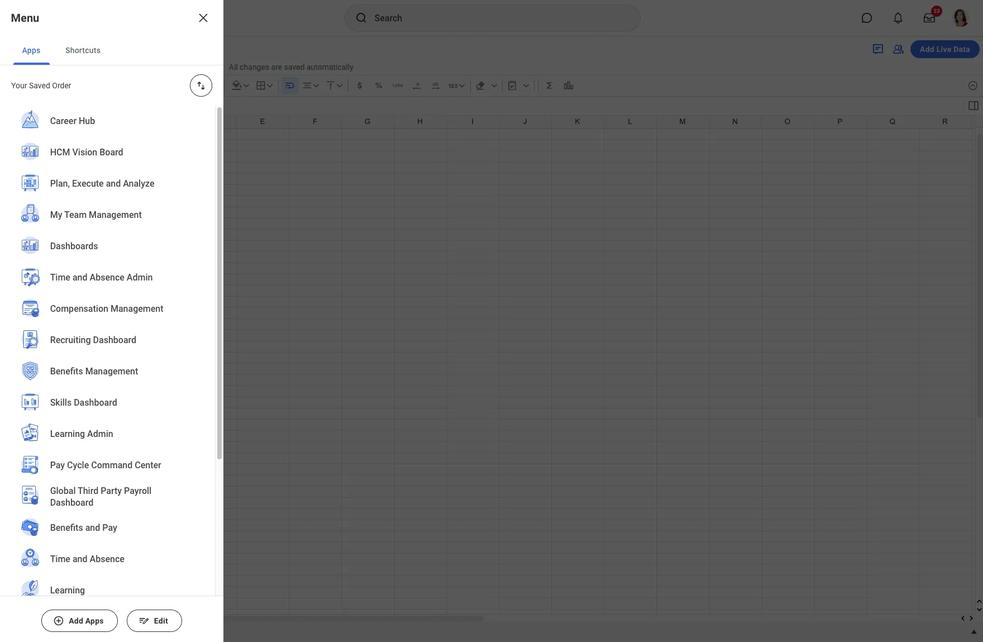 Task type: locate. For each thing, give the bounding box(es) containing it.
dashboard down benefits management
[[74, 398, 117, 408]]

benefits and pay link
[[13, 513, 202, 545]]

benefits and pay
[[50, 523, 117, 533]]

1 vertical spatial apps
[[85, 617, 104, 626]]

management
[[89, 210, 142, 220], [111, 304, 164, 314], [86, 366, 138, 377]]

dashboard
[[93, 335, 137, 346], [74, 398, 117, 408], [50, 498, 94, 508]]

add left "live"
[[921, 45, 935, 54]]

fx image
[[36, 100, 49, 113]]

0 vertical spatial recruiting source effectiveness
[[36, 42, 196, 56]]

2 vertical spatial management
[[86, 366, 138, 377]]

1 vertical spatial recruiting source effectiveness button
[[30, 622, 149, 640]]

1 learning from the top
[[50, 429, 85, 440]]

1 vertical spatial absence
[[90, 554, 125, 565]]

sort image
[[196, 80, 207, 91]]

and up time and absence
[[86, 523, 100, 533]]

0 horizontal spatial apps
[[22, 46, 41, 55]]

recruiting source effectiveness button
[[30, 41, 217, 57], [30, 622, 149, 640]]

admin
[[127, 272, 153, 283], [87, 429, 114, 440]]

tab list containing apps
[[0, 36, 224, 65]]

recruiting down plus circle icon at the bottom of the page
[[35, 628, 70, 637]]

management inside 'link'
[[89, 210, 142, 220]]

dashboard down compensation management link
[[93, 335, 137, 346]]

cycle
[[67, 460, 89, 471]]

absence
[[90, 272, 125, 283], [90, 554, 125, 565]]

1 vertical spatial effectiveness
[[98, 628, 145, 637]]

0 horizontal spatial add
[[69, 617, 83, 626]]

list
[[0, 106, 215, 642]]

tab list
[[0, 36, 224, 65]]

1 vertical spatial pay
[[103, 523, 117, 533]]

saved
[[29, 81, 50, 90]]

add inside global navigation dialog
[[69, 617, 83, 626]]

and
[[106, 178, 121, 189], [73, 272, 88, 283], [86, 523, 100, 533], [73, 554, 88, 565]]

0 vertical spatial learning
[[50, 429, 85, 440]]

thousands comma image
[[392, 80, 403, 91]]

1 time from the top
[[50, 272, 71, 283]]

1 absence from the top
[[90, 272, 125, 283]]

management for compensation management
[[111, 304, 164, 314]]

and up compensation
[[73, 272, 88, 283]]

text edit image
[[139, 616, 150, 627]]

dashboard for skills dashboard
[[74, 398, 117, 408]]

all changes are saved automatically
[[229, 62, 354, 71]]

0 vertical spatial absence
[[90, 272, 125, 283]]

absence down the benefits and pay link
[[90, 554, 125, 565]]

0 vertical spatial add
[[921, 45, 935, 54]]

order
[[52, 81, 71, 90]]

time for time and absence
[[50, 554, 71, 565]]

learning up plus circle icon at the bottom of the page
[[50, 585, 85, 596]]

team
[[64, 210, 87, 220]]

time down dashboards
[[50, 272, 71, 283]]

saved
[[284, 62, 305, 71]]

benefits
[[50, 366, 83, 377], [50, 523, 83, 533]]

and left analyze
[[106, 178, 121, 189]]

2 absence from the top
[[90, 554, 125, 565]]

1 vertical spatial add
[[69, 617, 83, 626]]

add right plus circle icon at the bottom of the page
[[69, 617, 83, 626]]

pay
[[50, 460, 65, 471], [103, 523, 117, 533]]

party
[[101, 486, 122, 496]]

apps down 'learning' link
[[85, 617, 104, 626]]

add
[[921, 45, 935, 54], [69, 617, 83, 626]]

1 horizontal spatial admin
[[127, 272, 153, 283]]

benefits for benefits management
[[50, 366, 83, 377]]

source
[[90, 42, 126, 56], [72, 628, 96, 637]]

skills dashboard link
[[13, 387, 202, 420]]

benefits down global
[[50, 523, 83, 533]]

1 vertical spatial admin
[[87, 429, 114, 440]]

apps inside button
[[22, 46, 41, 55]]

chart image
[[563, 80, 575, 91]]

learning
[[50, 429, 85, 440], [50, 585, 85, 596]]

percentage image
[[373, 80, 384, 91]]

recruiting down compensation
[[50, 335, 91, 346]]

skills dashboard
[[50, 398, 117, 408]]

admin down dashboards link
[[127, 272, 153, 283]]

global third party payroll dashboard
[[50, 486, 152, 508]]

dashboards
[[50, 241, 98, 252]]

management for benefits management
[[86, 366, 138, 377]]

add apps button
[[41, 610, 118, 632]]

source down add apps
[[72, 628, 96, 637]]

0 vertical spatial benefits
[[50, 366, 83, 377]]

absence down dashboards link
[[90, 272, 125, 283]]

source up menus menu bar
[[90, 42, 126, 56]]

2 benefits from the top
[[50, 523, 83, 533]]

1 benefits from the top
[[50, 366, 83, 377]]

and down benefits and pay
[[73, 554, 88, 565]]

hub
[[79, 116, 95, 127]]

text wrap image
[[284, 80, 296, 91]]

live
[[937, 45, 952, 54]]

None text field
[[1, 98, 33, 114]]

list containing career hub
[[0, 106, 215, 642]]

notifications large image
[[893, 12, 905, 23]]

add live data button
[[911, 40, 981, 58]]

effectiveness down text edit image
[[98, 628, 145, 637]]

management down time and absence admin link at the top left of page
[[111, 304, 164, 314]]

search image
[[355, 11, 368, 25]]

0 vertical spatial recruiting
[[36, 42, 87, 56]]

list inside global navigation dialog
[[0, 106, 215, 642]]

1 vertical spatial time
[[50, 554, 71, 565]]

all changes are saved automatically button
[[225, 62, 354, 72]]

recruiting source effectiveness down add apps
[[35, 628, 145, 637]]

1 vertical spatial recruiting
[[50, 335, 91, 346]]

0 vertical spatial management
[[89, 210, 142, 220]]

plus circle image
[[53, 616, 64, 627]]

1 horizontal spatial pay
[[103, 523, 117, 533]]

compensation
[[50, 304, 109, 314]]

1 horizontal spatial add
[[921, 45, 935, 54]]

1 horizontal spatial apps
[[85, 617, 104, 626]]

third
[[78, 486, 99, 496]]

dashboards link
[[13, 231, 202, 263]]

recruiting up the order
[[36, 42, 87, 56]]

admin down "skills dashboard" link
[[87, 429, 114, 440]]

1 vertical spatial benefits
[[50, 523, 83, 533]]

learning link
[[13, 575, 202, 608]]

execute
[[72, 178, 104, 189]]

0 vertical spatial pay
[[50, 460, 65, 471]]

recruiting inside global navigation dialog
[[50, 335, 91, 346]]

0 vertical spatial time
[[50, 272, 71, 283]]

dashboard down global
[[50, 498, 94, 508]]

2 time from the top
[[50, 554, 71, 565]]

1 vertical spatial dashboard
[[74, 398, 117, 408]]

global navigation dialog
[[0, 0, 224, 642]]

1 vertical spatial management
[[111, 304, 164, 314]]

recruiting dashboard link
[[13, 325, 202, 357]]

pay up time and absence link
[[103, 523, 117, 533]]

learning admin link
[[13, 419, 202, 451]]

effectiveness
[[128, 42, 196, 56], [98, 628, 145, 637]]

2 learning from the top
[[50, 585, 85, 596]]

apps button
[[13, 36, 50, 65]]

1 vertical spatial recruiting source effectiveness
[[35, 628, 145, 637]]

recruiting source effectiveness button up menus menu bar
[[30, 41, 217, 57]]

and for time and absence
[[73, 554, 88, 565]]

learning down skills on the bottom
[[50, 429, 85, 440]]

effectiveness up menus menu bar
[[128, 42, 196, 56]]

command
[[91, 460, 133, 471]]

activity stream image
[[872, 42, 886, 56]]

skills
[[50, 398, 72, 408]]

profile logan mcneil element
[[946, 6, 977, 30]]

board
[[100, 147, 124, 158]]

and for time and absence admin
[[73, 272, 88, 283]]

my team management
[[50, 210, 142, 220]]

chevron up circle image
[[968, 80, 979, 91]]

1 vertical spatial learning
[[50, 585, 85, 596]]

grid
[[0, 115, 984, 642]]

add live data
[[921, 45, 971, 54]]

recruiting source effectiveness
[[36, 42, 196, 56], [35, 628, 145, 637]]

recruiting source effectiveness up menus menu bar
[[36, 42, 196, 56]]

benefits management link
[[13, 356, 202, 389]]

benefits up skills on the bottom
[[50, 366, 83, 377]]

pay cycle command center
[[50, 460, 162, 471]]

apps inside button
[[85, 617, 104, 626]]

0 vertical spatial apps
[[22, 46, 41, 55]]

recruiting
[[36, 42, 87, 56], [50, 335, 91, 346], [35, 628, 70, 637]]

management down plan, execute and analyze link
[[89, 210, 142, 220]]

recruiting dashboard
[[50, 335, 137, 346]]

time
[[50, 272, 71, 283], [50, 554, 71, 565]]

recruiting source effectiveness button down 'learning' link
[[30, 622, 149, 640]]

0 vertical spatial dashboard
[[93, 335, 137, 346]]

2 vertical spatial dashboard
[[50, 498, 94, 508]]

apps
[[22, 46, 41, 55], [85, 617, 104, 626]]

benefits management
[[50, 366, 138, 377]]

apps down 'menu'
[[22, 46, 41, 55]]

hcm
[[50, 147, 70, 158]]

time down benefits and pay
[[50, 554, 71, 565]]

management down recruiting dashboard link
[[86, 366, 138, 377]]

career hub link
[[13, 106, 202, 138]]

edit
[[154, 617, 168, 626]]

pay left the cycle
[[50, 460, 65, 471]]



Task type: vqa. For each thing, say whether or not it's contained in the screenshot.
Learning Admin
yes



Task type: describe. For each thing, give the bounding box(es) containing it.
0 vertical spatial source
[[90, 42, 126, 56]]

pay cycle command center link
[[13, 450, 202, 482]]

dashboard inside global third party payroll dashboard
[[50, 498, 94, 508]]

my
[[50, 210, 62, 220]]

menu
[[11, 11, 40, 25]]

2 vertical spatial recruiting
[[35, 628, 70, 637]]

dollar sign image
[[354, 80, 365, 91]]

formula editor image
[[967, 99, 981, 112]]

menus menu bar
[[29, 59, 225, 74]]

and for benefits and pay
[[86, 523, 100, 533]]

remove zero image
[[411, 80, 422, 91]]

0 horizontal spatial pay
[[50, 460, 65, 471]]

learning admin
[[50, 429, 114, 440]]

all
[[229, 62, 238, 71]]

my team management link
[[13, 200, 202, 232]]

plan, execute and analyze
[[50, 178, 155, 189]]

compensation management
[[50, 304, 164, 314]]

dashboard for recruiting dashboard
[[93, 335, 137, 346]]

shortcuts
[[65, 46, 101, 55]]

hcm vision board link
[[13, 137, 202, 169]]

x image
[[197, 11, 210, 25]]

edit button
[[127, 610, 182, 632]]

inbox large image
[[925, 12, 936, 23]]

time and absence admin link
[[13, 262, 202, 295]]

compensation management link
[[13, 293, 202, 326]]

shortcuts button
[[56, 36, 110, 65]]

time for time and absence admin
[[50, 272, 71, 283]]

add apps
[[69, 617, 104, 626]]

autosum image
[[544, 80, 556, 91]]

center
[[135, 460, 162, 471]]

benefits for benefits and pay
[[50, 523, 83, 533]]

data
[[954, 45, 971, 54]]

automatically
[[307, 62, 354, 71]]

time and absence link
[[13, 544, 202, 576]]

1 vertical spatial source
[[72, 628, 96, 637]]

are
[[271, 62, 282, 71]]

absence for time and absence
[[90, 554, 125, 565]]

learning for learning admin
[[50, 429, 85, 440]]

absence for time and absence admin
[[90, 272, 125, 283]]

0 horizontal spatial admin
[[87, 429, 114, 440]]

your saved order
[[11, 81, 71, 90]]

toolbar container region
[[0, 74, 964, 97]]

your
[[11, 81, 27, 90]]

hcm vision board
[[50, 147, 124, 158]]

vision
[[73, 147, 98, 158]]

0 vertical spatial effectiveness
[[128, 42, 196, 56]]

add for add live data
[[921, 45, 935, 54]]

analyze
[[123, 178, 155, 189]]

changes
[[240, 62, 270, 71]]

global
[[50, 486, 76, 496]]

time and absence admin
[[50, 272, 153, 283]]

0 vertical spatial recruiting source effectiveness button
[[30, 41, 217, 57]]

payroll
[[124, 486, 152, 496]]

add zero image
[[430, 80, 441, 91]]

media classroom image
[[892, 42, 906, 56]]

plan,
[[50, 178, 70, 189]]

0 vertical spatial admin
[[127, 272, 153, 283]]

eraser image
[[475, 80, 486, 91]]

learning for learning
[[50, 585, 85, 596]]

plan, execute and analyze link
[[13, 168, 202, 201]]

career
[[50, 116, 77, 127]]

paste image
[[507, 80, 518, 91]]

time and absence
[[50, 554, 125, 565]]

undo l image
[[4, 80, 16, 91]]

career hub
[[50, 116, 95, 127]]

add for add apps
[[69, 617, 83, 626]]



